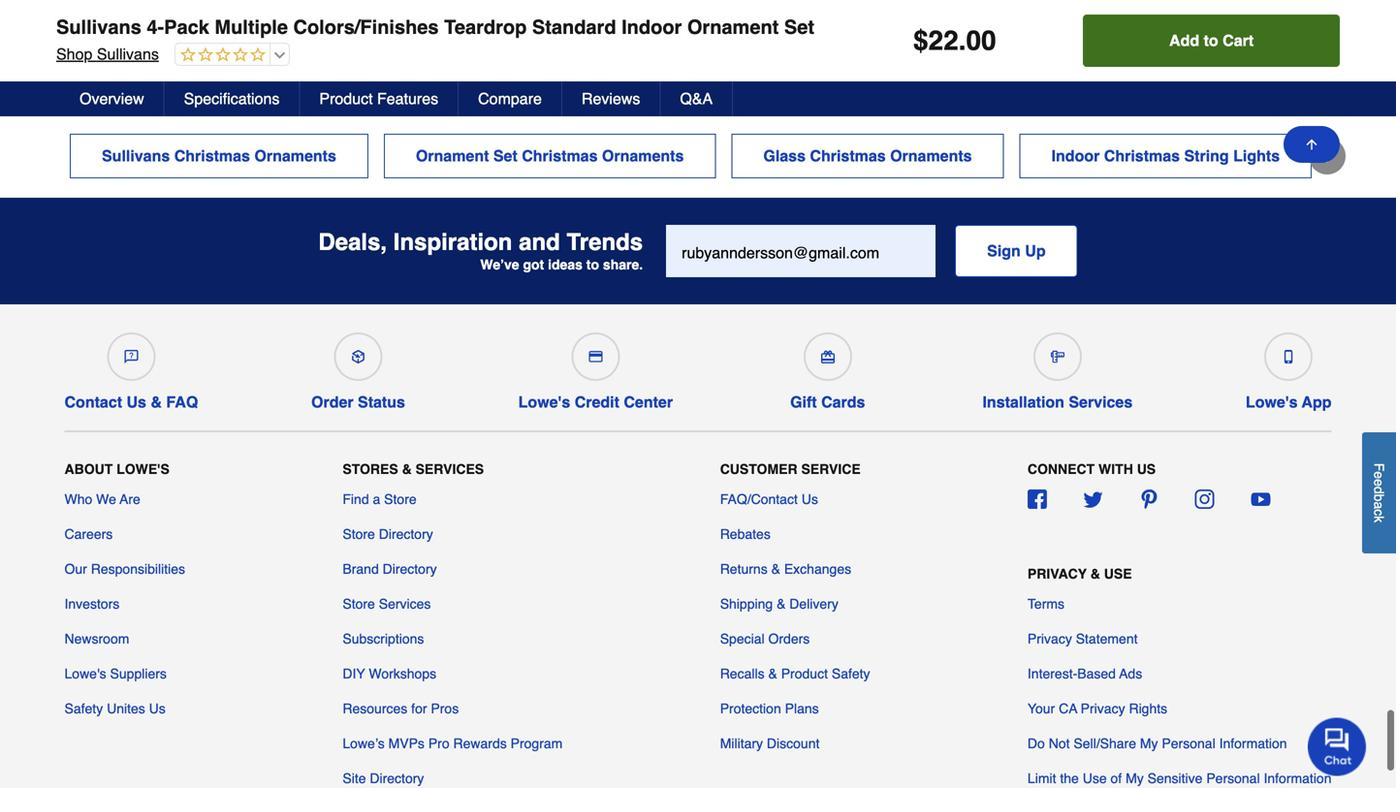 Task type: describe. For each thing, give the bounding box(es) containing it.
2 e from the top
[[1372, 479, 1387, 487]]

based
[[1078, 666, 1116, 682]]

site directory
[[343, 771, 424, 787]]

statement
[[1076, 631, 1138, 647]]

b
[[1372, 494, 1387, 502]]

us for contact
[[127, 393, 146, 411]]

order status link
[[311, 325, 405, 412]]

Email Address email field
[[666, 225, 936, 277]]

site
[[343, 771, 366, 787]]

christmas for indoor
[[1105, 147, 1180, 165]]

we've
[[480, 257, 519, 273]]

lowe's app link
[[1246, 325, 1332, 412]]

shipping
[[720, 597, 773, 612]]

store for directory
[[343, 527, 375, 542]]

military discount
[[720, 736, 820, 752]]

4-
[[147, 16, 164, 38]]

our responsibilities
[[64, 562, 185, 577]]

lowe's app
[[1246, 393, 1332, 411]]

status
[[358, 393, 405, 411]]

shipping & delivery
[[720, 597, 839, 612]]

sign up
[[988, 242, 1046, 260]]

our
[[64, 562, 87, 577]]

pickup image
[[352, 350, 365, 364]]

responsibilities
[[91, 562, 185, 577]]

product inside recalls & product safety link
[[781, 666, 828, 682]]

product features
[[319, 90, 439, 108]]

with
[[1099, 462, 1134, 477]]

orders
[[769, 631, 810, 647]]

gift cards
[[791, 393, 866, 411]]

twitter image
[[1084, 490, 1103, 509]]

returns
[[720, 562, 768, 577]]

share.
[[603, 257, 643, 273]]

lowe's for lowe's suppliers
[[64, 666, 106, 682]]

investors link
[[64, 595, 120, 614]]

rebates
[[720, 527, 771, 542]]

contact us & faq
[[64, 393, 198, 411]]

indoor christmas string lights
[[1052, 147, 1280, 165]]

0 vertical spatial store
[[384, 492, 417, 507]]

& for recalls & product safety
[[769, 666, 778, 682]]

us for faq/contact
[[802, 492, 818, 507]]

specifications
[[184, 90, 280, 108]]

special orders
[[720, 631, 810, 647]]

rewards
[[453, 736, 507, 752]]

1 e from the top
[[1372, 472, 1387, 479]]

arrow right image
[[1318, 147, 1337, 166]]

q&a
[[680, 90, 713, 108]]

store directory
[[343, 527, 433, 542]]

c
[[1372, 509, 1387, 516]]

safety unites us
[[64, 701, 166, 717]]

00
[[966, 25, 997, 56]]

cards
[[822, 393, 866, 411]]

colors/finishes
[[293, 16, 439, 38]]

glass christmas ornaments
[[764, 147, 972, 165]]

& for stores & services
[[402, 462, 412, 477]]

customer care image
[[125, 350, 138, 364]]

1 vertical spatial my
[[1126, 771, 1144, 787]]

special
[[720, 631, 765, 647]]

diy workshops
[[343, 666, 437, 682]]

directory for brand directory
[[383, 562, 437, 577]]

sullivans for sullivans christmas ornaments
[[102, 147, 170, 165]]

ads
[[1120, 666, 1143, 682]]

directory for store directory
[[379, 527, 433, 542]]

who we are link
[[64, 490, 140, 509]]

find a store link
[[343, 490, 417, 509]]

dimensions image
[[1051, 350, 1065, 364]]

sell/share
[[1074, 736, 1137, 752]]

service
[[802, 462, 861, 477]]

christmas for sullivans
[[174, 147, 250, 165]]

customer service
[[720, 462, 861, 477]]

product inside product features button
[[319, 90, 373, 108]]

app
[[1302, 393, 1332, 411]]

compare
[[478, 90, 542, 108]]

ca
[[1059, 701, 1078, 717]]

ornaments for sullivans christmas ornaments
[[254, 147, 336, 165]]

shop sullivans
[[56, 45, 159, 63]]

subscriptions
[[343, 631, 424, 647]]

1 vertical spatial ornament
[[416, 147, 489, 165]]

0 vertical spatial ornament
[[688, 16, 779, 38]]

glass christmas ornaments link
[[732, 134, 1004, 179]]

pack
[[164, 16, 209, 38]]

1 horizontal spatial us
[[149, 701, 166, 717]]

lowe's for lowe's credit center
[[519, 393, 571, 411]]

set
[[494, 147, 518, 165]]

the
[[1060, 771, 1079, 787]]

use for &
[[1104, 567, 1132, 582]]

faq
[[166, 393, 198, 411]]

program
[[511, 736, 563, 752]]

q&a button
[[661, 81, 733, 116]]

1 vertical spatial services
[[416, 462, 484, 477]]

sensitive
[[1148, 771, 1203, 787]]

a inside button
[[1372, 502, 1387, 509]]

& for returns & exchanges
[[772, 562, 781, 577]]

trends
[[567, 229, 643, 256]]

0 vertical spatial safety
[[832, 666, 871, 682]]

services for store services
[[379, 597, 431, 612]]

installation services
[[983, 393, 1133, 411]]

reviews
[[582, 90, 641, 108]]

related searches
[[576, 89, 820, 116]]

specifications button
[[165, 81, 300, 116]]

add to cart button
[[1084, 15, 1340, 67]]

multiple
[[215, 16, 288, 38]]

arrow up image
[[1305, 137, 1320, 152]]

k
[[1372, 516, 1387, 523]]

christmas for glass
[[810, 147, 886, 165]]

special orders link
[[720, 630, 810, 649]]

sign up form
[[666, 225, 1078, 277]]

sullivans 4-pack multiple colors/finishes teardrop standard indoor ornament set
[[56, 16, 815, 38]]

about
[[64, 462, 113, 477]]

directory for site directory
[[370, 771, 424, 787]]

returns & exchanges
[[720, 562, 852, 577]]

related
[[576, 89, 685, 116]]

exchanges
[[784, 562, 852, 577]]

returns & exchanges link
[[720, 560, 852, 579]]

$
[[914, 25, 929, 56]]

stores
[[343, 462, 398, 477]]



Task type: locate. For each thing, give the bounding box(es) containing it.
investors
[[64, 597, 120, 612]]

0 vertical spatial use
[[1104, 567, 1132, 582]]

suppliers
[[110, 666, 167, 682]]

0 horizontal spatial a
[[373, 492, 380, 507]]

my down rights
[[1140, 736, 1159, 752]]

& left faq at the left of the page
[[151, 393, 162, 411]]

& right returns
[[772, 562, 781, 577]]

pinterest image
[[1140, 490, 1159, 509]]

lowe's up are
[[117, 462, 170, 477]]

1 horizontal spatial a
[[1372, 502, 1387, 509]]

contact us & faq link
[[64, 325, 198, 412]]

christmas left string
[[1105, 147, 1180, 165]]

youtube image
[[1251, 490, 1271, 509]]

your ca privacy rights
[[1028, 701, 1168, 717]]

christmas down the specifications "button"
[[174, 147, 250, 165]]

2 vertical spatial us
[[149, 701, 166, 717]]

privacy for privacy statement
[[1028, 631, 1073, 647]]

deals, inspiration and trends we've got ideas to share.
[[319, 229, 643, 273]]

zero stars image
[[175, 47, 266, 64]]

1 vertical spatial use
[[1083, 771, 1107, 787]]

to inside add to cart "button"
[[1204, 32, 1219, 49]]

ornaments
[[254, 147, 336, 165], [602, 147, 684, 165], [890, 147, 972, 165]]

instagram image
[[1196, 490, 1215, 509]]

services
[[1069, 393, 1133, 411], [416, 462, 484, 477], [379, 597, 431, 612]]

& inside shipping & delivery link
[[777, 597, 786, 612]]

limit the use of my sensitive personal information
[[1028, 771, 1332, 787]]

information inside limit the use of my sensitive personal information link
[[1264, 771, 1332, 787]]

teardrop
[[444, 16, 527, 38]]

diy workshops link
[[343, 664, 437, 684]]

sullivans
[[56, 16, 141, 38], [97, 45, 159, 63], [102, 147, 170, 165]]

terms
[[1028, 597, 1065, 612]]

are
[[120, 492, 140, 507]]

gift card image
[[821, 350, 835, 364]]

deals,
[[319, 229, 387, 256]]

services for installation services
[[1069, 393, 1133, 411]]

do not sell/share my personal information link
[[1028, 734, 1288, 754]]

0 vertical spatial to
[[1204, 32, 1219, 49]]

set
[[785, 16, 815, 38]]

1 vertical spatial personal
[[1207, 771, 1260, 787]]

us down customer service
[[802, 492, 818, 507]]

store directory link
[[343, 525, 433, 544]]

find a store
[[343, 492, 417, 507]]

store down brand
[[343, 597, 375, 612]]

delivery
[[790, 597, 839, 612]]

lowe's
[[343, 736, 385, 752]]

sullivans christmas ornaments
[[102, 147, 336, 165]]

store services
[[343, 597, 431, 612]]

sullivans down overview button
[[102, 147, 170, 165]]

faq/contact us
[[720, 492, 818, 507]]

us right contact
[[127, 393, 146, 411]]

2 christmas from the left
[[522, 147, 598, 165]]

privacy up the interest-
[[1028, 631, 1073, 647]]

careers
[[64, 527, 113, 542]]

sullivans christmas ornaments link
[[70, 134, 368, 179]]

store for services
[[343, 597, 375, 612]]

e up b
[[1372, 479, 1387, 487]]

lowe's down newsroom "link"
[[64, 666, 106, 682]]

0 vertical spatial indoor
[[622, 16, 682, 38]]

& up statement
[[1091, 567, 1101, 582]]

2 vertical spatial directory
[[370, 771, 424, 787]]

privacy statement
[[1028, 631, 1138, 647]]

store up brand
[[343, 527, 375, 542]]

1 vertical spatial product
[[781, 666, 828, 682]]

3 ornaments from the left
[[890, 147, 972, 165]]

2 horizontal spatial us
[[802, 492, 818, 507]]

& right "stores"
[[402, 462, 412, 477]]

1 vertical spatial to
[[587, 257, 599, 273]]

1 vertical spatial store
[[343, 527, 375, 542]]

sullivans inside 'link'
[[102, 147, 170, 165]]

1 vertical spatial privacy
[[1028, 631, 1073, 647]]

newsroom link
[[64, 630, 129, 649]]

ornament left the set
[[416, 147, 489, 165]]

standard
[[532, 16, 616, 38]]

privacy right ca at the right of page
[[1081, 701, 1126, 717]]

2 vertical spatial services
[[379, 597, 431, 612]]

reviews button
[[562, 81, 661, 116]]

compare button
[[459, 81, 562, 116]]

directory down mvps
[[370, 771, 424, 787]]

0 horizontal spatial us
[[127, 393, 146, 411]]

ornament
[[688, 16, 779, 38], [416, 147, 489, 165]]

& inside recalls & product safety link
[[769, 666, 778, 682]]

0 vertical spatial my
[[1140, 736, 1159, 752]]

e up d
[[1372, 472, 1387, 479]]

lowe's mvps pro rewards program link
[[343, 734, 563, 754]]

1 vertical spatial directory
[[383, 562, 437, 577]]

ornaments inside 'link'
[[254, 147, 336, 165]]

installation
[[983, 393, 1065, 411]]

& for privacy & use
[[1091, 567, 1101, 582]]

lowe's credit center link
[[519, 325, 673, 412]]

1 horizontal spatial to
[[1204, 32, 1219, 49]]

lowe's suppliers link
[[64, 664, 167, 684]]

2 vertical spatial privacy
[[1081, 701, 1126, 717]]

1 horizontal spatial ornaments
[[602, 147, 684, 165]]

inspiration
[[394, 229, 513, 256]]

us
[[127, 393, 146, 411], [802, 492, 818, 507], [149, 701, 166, 717]]

cart
[[1223, 32, 1254, 49]]

directory inside store directory "link"
[[379, 527, 433, 542]]

4 christmas from the left
[[1105, 147, 1180, 165]]

to right add
[[1204, 32, 1219, 49]]

lowe's for lowe's app
[[1246, 393, 1298, 411]]

services up find a store
[[416, 462, 484, 477]]

2 vertical spatial sullivans
[[102, 147, 170, 165]]

1 vertical spatial information
[[1264, 771, 1332, 787]]

sullivans up shop sullivans
[[56, 16, 141, 38]]

chat invite button image
[[1308, 717, 1368, 776]]

22
[[929, 25, 959, 56]]

a up k
[[1372, 502, 1387, 509]]

and
[[519, 229, 560, 256]]

christmas right glass
[[810, 147, 886, 165]]

0 vertical spatial product
[[319, 90, 373, 108]]

2 vertical spatial store
[[343, 597, 375, 612]]

1 christmas from the left
[[174, 147, 250, 165]]

lowe's left app
[[1246, 393, 1298, 411]]

0 vertical spatial sullivans
[[56, 16, 141, 38]]

christmas inside ornament set christmas ornaments link
[[522, 147, 598, 165]]

to down trends
[[587, 257, 599, 273]]

0 vertical spatial information
[[1220, 736, 1288, 752]]

lowe's left credit
[[519, 393, 571, 411]]

privacy up terms
[[1028, 567, 1087, 582]]

add to cart
[[1170, 32, 1254, 49]]

privacy
[[1028, 567, 1087, 582], [1028, 631, 1073, 647], [1081, 701, 1126, 717]]

0 horizontal spatial ornaments
[[254, 147, 336, 165]]

up
[[1025, 242, 1046, 260]]

0 horizontal spatial ornament
[[416, 147, 489, 165]]

us right unites
[[149, 701, 166, 717]]

0 vertical spatial personal
[[1162, 736, 1216, 752]]

limit
[[1028, 771, 1057, 787]]

0 horizontal spatial safety
[[64, 701, 103, 717]]

store down the stores & services
[[384, 492, 417, 507]]

a
[[373, 492, 380, 507], [1372, 502, 1387, 509]]

lowe's suppliers
[[64, 666, 167, 682]]

subscriptions link
[[343, 630, 424, 649]]

my right the of
[[1126, 771, 1144, 787]]

& right recalls
[[769, 666, 778, 682]]

who
[[64, 492, 92, 507]]

0 vertical spatial services
[[1069, 393, 1133, 411]]

0 horizontal spatial product
[[319, 90, 373, 108]]

personal inside limit the use of my sensitive personal information link
[[1207, 771, 1260, 787]]

christmas inside the glass christmas ornaments link
[[810, 147, 886, 165]]

to inside the deals, inspiration and trends we've got ideas to share.
[[587, 257, 599, 273]]

about lowe's
[[64, 462, 170, 477]]

glass
[[764, 147, 806, 165]]

site directory link
[[343, 769, 424, 789]]

ideas
[[548, 257, 583, 273]]

1 vertical spatial safety
[[64, 701, 103, 717]]

safety down delivery
[[832, 666, 871, 682]]

1 ornaments from the left
[[254, 147, 336, 165]]

overview
[[80, 90, 144, 108]]

credit card image
[[589, 350, 603, 364]]

1 vertical spatial indoor
[[1052, 147, 1100, 165]]

& left delivery
[[777, 597, 786, 612]]

1 vertical spatial us
[[802, 492, 818, 507]]

brand directory link
[[343, 560, 437, 579]]

2 horizontal spatial ornaments
[[890, 147, 972, 165]]

& inside contact us & faq link
[[151, 393, 162, 411]]

directory
[[379, 527, 433, 542], [383, 562, 437, 577], [370, 771, 424, 787]]

ornaments for glass christmas ornaments
[[890, 147, 972, 165]]

rights
[[1129, 701, 1168, 717]]

product left features
[[319, 90, 373, 108]]

0 horizontal spatial indoor
[[622, 16, 682, 38]]

1 horizontal spatial safety
[[832, 666, 871, 682]]

recalls & product safety
[[720, 666, 871, 682]]

got
[[523, 257, 544, 273]]

0 vertical spatial privacy
[[1028, 567, 1087, 582]]

product up plans
[[781, 666, 828, 682]]

limit the use of my sensitive personal information link
[[1028, 769, 1332, 789]]

workshops
[[369, 666, 437, 682]]

services inside 'link'
[[1069, 393, 1133, 411]]

directory inside brand directory link
[[383, 562, 437, 577]]

use left the of
[[1083, 771, 1107, 787]]

services up the connect with us
[[1069, 393, 1133, 411]]

unites
[[107, 701, 145, 717]]

personal inside do not sell/share my personal information link
[[1162, 736, 1216, 752]]

0 horizontal spatial to
[[587, 257, 599, 273]]

recalls & product safety link
[[720, 664, 871, 684]]

e
[[1372, 472, 1387, 479], [1372, 479, 1387, 487]]

gift cards link
[[786, 325, 870, 412]]

facebook image
[[1028, 490, 1047, 509]]

indoor inside indoor christmas string lights link
[[1052, 147, 1100, 165]]

use up statement
[[1104, 567, 1132, 582]]

order
[[311, 393, 354, 411]]

services down brand directory link
[[379, 597, 431, 612]]

customer
[[720, 462, 798, 477]]

mobile image
[[1282, 350, 1296, 364]]

store inside "link"
[[343, 527, 375, 542]]

personal right sensitive
[[1207, 771, 1260, 787]]

faq/contact
[[720, 492, 798, 507]]

lights
[[1234, 147, 1280, 165]]

0 vertical spatial us
[[127, 393, 146, 411]]

1 horizontal spatial product
[[781, 666, 828, 682]]

0 vertical spatial directory
[[379, 527, 433, 542]]

christmas inside 'sullivans christmas ornaments' 'link'
[[174, 147, 250, 165]]

privacy for privacy & use
[[1028, 567, 1087, 582]]

sullivans for sullivans 4-pack multiple colors/finishes teardrop standard indoor ornament set
[[56, 16, 141, 38]]

1 vertical spatial sullivans
[[97, 45, 159, 63]]

christmas inside indoor christmas string lights link
[[1105, 147, 1180, 165]]

do
[[1028, 736, 1045, 752]]

we
[[96, 492, 116, 507]]

a right find
[[373, 492, 380, 507]]

safety
[[832, 666, 871, 682], [64, 701, 103, 717]]

personal up limit the use of my sensitive personal information link at the right bottom of page
[[1162, 736, 1216, 752]]

directory inside site directory link
[[370, 771, 424, 787]]

information
[[1220, 736, 1288, 752], [1264, 771, 1332, 787]]

safety left unites
[[64, 701, 103, 717]]

f e e d b a c k button
[[1363, 432, 1397, 554]]

& for shipping & delivery
[[777, 597, 786, 612]]

1 horizontal spatial ornament
[[688, 16, 779, 38]]

2 ornaments from the left
[[602, 147, 684, 165]]

find
[[343, 492, 369, 507]]

directory up brand directory link
[[379, 527, 433, 542]]

recalls
[[720, 666, 765, 682]]

3 christmas from the left
[[810, 147, 886, 165]]

use for the
[[1083, 771, 1107, 787]]

sullivans down 4-
[[97, 45, 159, 63]]

newsroom
[[64, 631, 129, 647]]

directory down store directory "link" at bottom
[[383, 562, 437, 577]]

center
[[624, 393, 673, 411]]

& inside returns & exchanges link
[[772, 562, 781, 577]]

military discount link
[[720, 734, 820, 754]]

rebates link
[[720, 525, 771, 544]]

to
[[1204, 32, 1219, 49], [587, 257, 599, 273]]

information inside do not sell/share my personal information link
[[1220, 736, 1288, 752]]

shop
[[56, 45, 92, 63]]

use
[[1104, 567, 1132, 582], [1083, 771, 1107, 787]]

christmas right the set
[[522, 147, 598, 165]]

1 horizontal spatial indoor
[[1052, 147, 1100, 165]]

ornament left set
[[688, 16, 779, 38]]

credit
[[575, 393, 620, 411]]



Task type: vqa. For each thing, say whether or not it's contained in the screenshot.
Like
no



